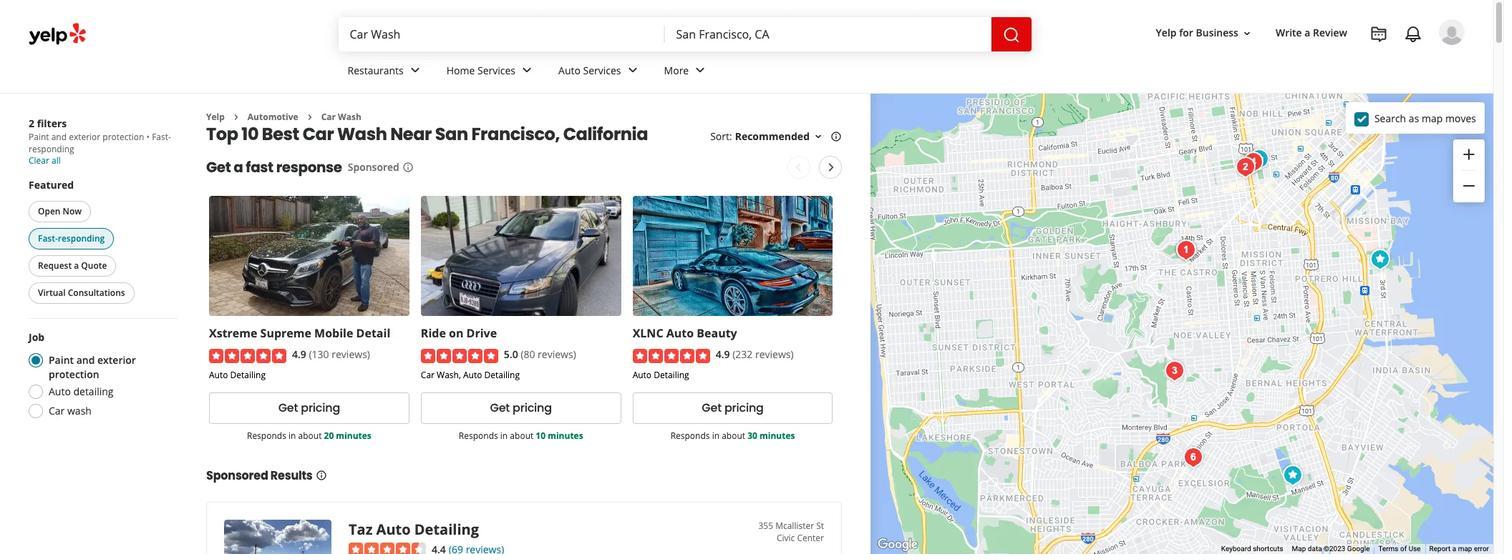 Task type: locate. For each thing, give the bounding box(es) containing it.
get pricing button up responds in about 20 minutes
[[209, 393, 409, 424]]

mcallister
[[775, 520, 814, 532]]

0 horizontal spatial sponsored
[[206, 468, 268, 484]]

fast-
[[152, 131, 171, 143], [38, 233, 58, 245]]

sponsored for sponsored results
[[206, 468, 268, 484]]

shortcuts
[[1253, 546, 1283, 553]]

1 vertical spatial responding
[[58, 233, 105, 245]]

16 chevron down v2 image inside yelp for business button
[[1241, 28, 1253, 39]]

0 horizontal spatial reviews)
[[332, 348, 370, 362]]

0 vertical spatial yelp
[[1156, 26, 1177, 40]]

responding inside the fast-responding button
[[58, 233, 105, 245]]

get pricing button up responds in about 30 minutes
[[633, 393, 833, 424]]

car for car wash
[[321, 111, 336, 123]]

car for car wash, auto detailing
[[421, 369, 435, 381]]

fast- inside button
[[38, 233, 58, 245]]

4.9 star rating image down xlnc auto beauty link on the left bottom
[[633, 349, 710, 364]]

responds down 'car wash, auto detailing'
[[459, 430, 498, 442]]

1 get pricing from the left
[[278, 400, 340, 417]]

a for request
[[74, 260, 79, 272]]

1 in from the left
[[288, 430, 296, 442]]

for
[[1179, 26, 1193, 40]]

0 horizontal spatial minutes
[[336, 430, 371, 442]]

paint and exterior protection
[[49, 354, 136, 382]]

355 mcallister st civic center
[[758, 520, 824, 545]]

3 24 chevron down v2 image from the left
[[624, 62, 641, 79]]

16 info v2 image up next icon at the right of page
[[830, 131, 842, 143]]

1 horizontal spatial yelp
[[1156, 26, 1177, 40]]

1 horizontal spatial about
[[510, 430, 533, 442]]

a for report
[[1452, 546, 1456, 553]]

2 24 chevron down v2 image from the left
[[518, 62, 535, 79]]

1 reviews) from the left
[[332, 348, 370, 362]]

get for ride on drive
[[490, 400, 510, 417]]

3 get pricing button from the left
[[633, 393, 833, 424]]

0 horizontal spatial about
[[298, 430, 322, 442]]

xlnc auto beauty
[[633, 326, 737, 342]]

0 vertical spatial 16 info v2 image
[[830, 131, 842, 143]]

about
[[298, 430, 322, 442], [510, 430, 533, 442], [722, 430, 745, 442]]

restaurants
[[348, 63, 404, 77]]

map left the error on the bottom of the page
[[1458, 546, 1472, 553]]

0 horizontal spatial yelp
[[206, 111, 225, 123]]

more
[[664, 63, 689, 77]]

services for home services
[[477, 63, 515, 77]]

4.9 star rating image for xstreme
[[209, 349, 286, 364]]

get pricing up responds in about 10 minutes
[[490, 400, 552, 417]]

1 responds from the left
[[247, 430, 286, 442]]

16 chevron down v2 image right business at the top right of page
[[1241, 28, 1253, 39]]

job
[[29, 331, 45, 344]]

responds for auto
[[670, 430, 710, 442]]

responding inside fast- responding
[[29, 143, 74, 155]]

1 get pricing button from the left
[[209, 393, 409, 424]]

paint for paint and exterior protection
[[49, 354, 74, 367]]

taz auto detailing
[[349, 520, 479, 540]]

in left 30
[[712, 430, 719, 442]]

0 horizontal spatial map
[[1422, 111, 1443, 125]]

fast- for fast-responding
[[38, 233, 58, 245]]

car wash, auto detailing
[[421, 369, 520, 381]]

4.9 left (130
[[292, 348, 306, 362]]

0 horizontal spatial 16 info v2 image
[[315, 470, 327, 482]]

responds in about 10 minutes
[[459, 430, 583, 442]]

get pricing button for mobile
[[209, 393, 409, 424]]

16 chevron down v2 image
[[1241, 28, 1253, 39], [812, 131, 824, 143]]

yelp left the for
[[1156, 26, 1177, 40]]

restaurants link
[[336, 52, 435, 93]]

exterior for paint and exterior protection
[[97, 354, 136, 367]]

auto detailing down 'xstreme'
[[209, 369, 266, 381]]

1 horizontal spatial none field
[[676, 26, 980, 42]]

1 horizontal spatial services
[[583, 63, 621, 77]]

4.9 for beauty
[[716, 348, 730, 362]]

map right "as"
[[1422, 111, 1443, 125]]

1 horizontal spatial fast-
[[152, 131, 171, 143]]

16 info v2 image
[[830, 131, 842, 143], [402, 162, 414, 173], [315, 470, 327, 482]]

1 4.9 star rating image from the left
[[209, 349, 286, 364]]

24 chevron down v2 image
[[692, 62, 709, 79]]

autobody detail specialist - ads mobile image
[[1366, 246, 1394, 274]]

2 responds from the left
[[459, 430, 498, 442]]

yelp left 16 chevron right v2 icon
[[206, 111, 225, 123]]

automotive
[[248, 111, 298, 123]]

now
[[63, 205, 82, 218]]

responds left 30
[[670, 430, 710, 442]]

3 minutes from the left
[[760, 430, 795, 442]]

a left quote
[[74, 260, 79, 272]]

1 horizontal spatial in
[[500, 430, 508, 442]]

3 responds from the left
[[670, 430, 710, 442]]

1 24 chevron down v2 image from the left
[[406, 62, 424, 79]]

reviews) right (80
[[538, 348, 576, 362]]

map
[[1422, 111, 1443, 125], [1458, 546, 1472, 553]]

car inside option group
[[49, 404, 65, 418]]

services up california
[[583, 63, 621, 77]]

auto
[[558, 63, 580, 77], [666, 326, 694, 342], [209, 369, 228, 381], [463, 369, 482, 381], [633, 369, 652, 381], [49, 385, 71, 399], [376, 520, 411, 540]]

0 vertical spatial fast-
[[152, 131, 171, 143]]

minutes for drive
[[548, 430, 583, 442]]

2 horizontal spatial in
[[712, 430, 719, 442]]

1 horizontal spatial minutes
[[548, 430, 583, 442]]

protection
[[103, 131, 144, 143], [49, 368, 99, 382]]

1 horizontal spatial responds
[[459, 430, 498, 442]]

moves
[[1445, 111, 1476, 125]]

a inside button
[[74, 260, 79, 272]]

minutes
[[336, 430, 371, 442], [548, 430, 583, 442], [760, 430, 795, 442]]

and up auto detailing
[[76, 354, 95, 367]]

1 vertical spatial and
[[76, 354, 95, 367]]

auto detailing down xlnc at the left bottom
[[633, 369, 689, 381]]

16 chevron right v2 image
[[304, 112, 315, 123]]

24 chevron down v2 image for auto services
[[624, 62, 641, 79]]

0 horizontal spatial fast-
[[38, 233, 58, 245]]

1 vertical spatial yelp
[[206, 111, 225, 123]]

1 horizontal spatial sponsored
[[348, 161, 399, 174]]

0 horizontal spatial services
[[477, 63, 515, 77]]

2 horizontal spatial responds
[[670, 430, 710, 442]]

2
[[29, 117, 34, 130]]

2 pricing from the left
[[513, 400, 552, 417]]

minutes for beauty
[[760, 430, 795, 442]]

paint inside paint and exterior protection
[[49, 354, 74, 367]]

car
[[321, 111, 336, 123], [303, 123, 334, 146], [421, 369, 435, 381], [49, 404, 65, 418]]

get pricing button
[[209, 393, 409, 424], [421, 393, 621, 424], [633, 393, 833, 424]]

review
[[1313, 26, 1347, 40]]

sponsored down near
[[348, 161, 399, 174]]

pricing up "20" in the bottom of the page
[[301, 400, 340, 417]]

protection inside paint and exterior protection
[[49, 368, 99, 382]]

paint up auto detailing
[[49, 354, 74, 367]]

2 about from the left
[[510, 430, 533, 442]]

responds for on
[[459, 430, 498, 442]]

in for beauty
[[712, 430, 719, 442]]

protection left •
[[103, 131, 144, 143]]

paint down 2
[[29, 131, 49, 143]]

16 chevron down v2 image inside recommended dropdown button
[[812, 131, 824, 143]]

1 horizontal spatial get pricing button
[[421, 393, 621, 424]]

fast-responding
[[38, 233, 105, 245]]

1 vertical spatial protection
[[49, 368, 99, 382]]

wash left near
[[337, 123, 387, 146]]

1 pricing from the left
[[301, 400, 340, 417]]

2 services from the left
[[583, 63, 621, 77]]

1 horizontal spatial pricing
[[513, 400, 552, 417]]

wash
[[67, 404, 92, 418]]

get for xstreme supreme mobile detail
[[278, 400, 298, 417]]

map
[[1292, 546, 1306, 553]]

1 horizontal spatial 4.9
[[716, 348, 730, 362]]

exterior inside paint and exterior protection
[[97, 354, 136, 367]]

responds up sponsored results
[[247, 430, 286, 442]]

report a map error link
[[1429, 546, 1489, 553]]

0 horizontal spatial in
[[288, 430, 296, 442]]

in down 'car wash, auto detailing'
[[500, 430, 508, 442]]

24 chevron down v2 image down find field
[[518, 62, 535, 79]]

responds
[[247, 430, 286, 442], [459, 430, 498, 442], [670, 430, 710, 442]]

0 horizontal spatial get pricing button
[[209, 393, 409, 424]]

services
[[477, 63, 515, 77], [583, 63, 621, 77]]

yelp inside button
[[1156, 26, 1177, 40]]

fast- down open
[[38, 233, 58, 245]]

pricing up responds in about 10 minutes
[[513, 400, 552, 417]]

1 horizontal spatial 24 chevron down v2 image
[[518, 62, 535, 79]]

get up responds in about 10 minutes
[[490, 400, 510, 417]]

responding up request a quote
[[58, 233, 105, 245]]

write
[[1276, 26, 1302, 40]]

reviews) down mobile
[[332, 348, 370, 362]]

none field find
[[350, 26, 653, 42]]

auto detailing for xlnc
[[633, 369, 689, 381]]

24 chevron down v2 image inside auto services link
[[624, 62, 641, 79]]

reviews) for mobile
[[332, 348, 370, 362]]

paint for paint and exterior protection •
[[29, 131, 49, 143]]

0 vertical spatial 10
[[241, 123, 259, 146]]

3 about from the left
[[722, 430, 745, 442]]

24 chevron down v2 image inside restaurants link
[[406, 62, 424, 79]]

car left wash,
[[421, 369, 435, 381]]

get pricing button up responds in about 10 minutes
[[421, 393, 621, 424]]

1 horizontal spatial get pricing
[[490, 400, 552, 417]]

top
[[206, 123, 238, 146]]

get up responds in about 30 minutes
[[702, 400, 722, 417]]

1 vertical spatial paint
[[49, 354, 74, 367]]

0 vertical spatial sponsored
[[348, 161, 399, 174]]

qweex: on-demand mobile car wash image
[[1160, 357, 1189, 386]]

auto services
[[558, 63, 621, 77]]

24 chevron down v2 image right restaurants
[[406, 62, 424, 79]]

0 horizontal spatial and
[[51, 131, 67, 143]]

2 auto detailing from the left
[[633, 369, 689, 381]]

10
[[241, 123, 259, 146], [536, 430, 546, 442]]

search as map moves
[[1374, 111, 1476, 125]]

francisco,
[[471, 123, 560, 146]]

paint
[[29, 131, 49, 143], [49, 354, 74, 367]]

1 minutes from the left
[[336, 430, 371, 442]]

previous image
[[790, 159, 807, 176]]

0 vertical spatial exterior
[[69, 131, 100, 143]]

group
[[1453, 140, 1485, 203]]

16 info v2 image down near
[[402, 162, 414, 173]]

1 none field from the left
[[350, 26, 653, 42]]

16 info v2 image for get a fast response
[[402, 162, 414, 173]]

0 horizontal spatial auto detailing
[[209, 369, 266, 381]]

1 vertical spatial exterior
[[97, 354, 136, 367]]

0 horizontal spatial protection
[[49, 368, 99, 382]]

16 info v2 image for top 10 best car wash near san francisco, california
[[830, 131, 842, 143]]

more link
[[653, 52, 720, 93]]

map for moves
[[1422, 111, 1443, 125]]

24 chevron down v2 image for restaurants
[[406, 62, 424, 79]]

3 get pricing from the left
[[702, 400, 764, 417]]

0 vertical spatial map
[[1422, 111, 1443, 125]]

1 services from the left
[[477, 63, 515, 77]]

services right home
[[477, 63, 515, 77]]

0 horizontal spatial 16 chevron down v2 image
[[812, 131, 824, 143]]

0 vertical spatial responding
[[29, 143, 74, 155]]

center
[[797, 532, 824, 545]]

355
[[758, 520, 773, 532]]

car right 16 chevron right v2 image
[[321, 111, 336, 123]]

2 horizontal spatial 16 info v2 image
[[830, 131, 842, 143]]

responding down filters
[[29, 143, 74, 155]]

3 pricing from the left
[[724, 400, 764, 417]]

1 about from the left
[[298, 430, 322, 442]]

1 horizontal spatial 16 chevron down v2 image
[[1241, 28, 1253, 39]]

bay area auto detailing image
[[1279, 462, 1307, 490]]

1 horizontal spatial protection
[[103, 131, 144, 143]]

2 in from the left
[[500, 430, 508, 442]]

get up responds in about 20 minutes
[[278, 400, 298, 417]]

bio car care image
[[1231, 153, 1260, 182]]

pricing up 30
[[724, 400, 764, 417]]

2 get pricing from the left
[[490, 400, 552, 417]]

map region
[[835, 0, 1504, 555]]

2 4.9 star rating image from the left
[[633, 349, 710, 364]]

report a map error
[[1429, 546, 1489, 553]]

Find text field
[[350, 26, 653, 42]]

clear all link
[[29, 155, 61, 167]]

and
[[51, 131, 67, 143], [76, 354, 95, 367]]

detailing
[[73, 385, 113, 399]]

16 info v2 image right results
[[315, 470, 327, 482]]

24 chevron down v2 image
[[406, 62, 424, 79], [518, 62, 535, 79], [624, 62, 641, 79]]

5.0 (80 reviews)
[[504, 348, 576, 362]]

2 horizontal spatial minutes
[[760, 430, 795, 442]]

exterior for paint and exterior protection •
[[69, 131, 100, 143]]

0 horizontal spatial 4.9 star rating image
[[209, 349, 286, 364]]

zoom in image
[[1460, 146, 1478, 163]]

0 horizontal spatial none field
[[350, 26, 653, 42]]

0 vertical spatial paint
[[29, 131, 49, 143]]

1 horizontal spatial 4.9 star rating image
[[633, 349, 710, 364]]

0 horizontal spatial 4.9
[[292, 348, 306, 362]]

2 horizontal spatial get pricing
[[702, 400, 764, 417]]

1 vertical spatial 16 info v2 image
[[402, 162, 414, 173]]

sponsored for sponsored
[[348, 161, 399, 174]]

about for beauty
[[722, 430, 745, 442]]

0 horizontal spatial get pricing
[[278, 400, 340, 417]]

error
[[1474, 546, 1489, 553]]

1 horizontal spatial 16 info v2 image
[[402, 162, 414, 173]]

get pricing up responds in about 30 minutes
[[702, 400, 764, 417]]

in left "20" in the bottom of the page
[[288, 430, 296, 442]]

and for paint and exterior protection
[[76, 354, 95, 367]]

fast- inside fast- responding
[[152, 131, 171, 143]]

0 vertical spatial protection
[[103, 131, 144, 143]]

0 vertical spatial and
[[51, 131, 67, 143]]

request a quote
[[38, 260, 107, 272]]

1 vertical spatial map
[[1458, 546, 1472, 553]]

4.9 for mobile
[[292, 348, 306, 362]]

in
[[288, 430, 296, 442], [500, 430, 508, 442], [712, 430, 719, 442]]

keyboard shortcuts button
[[1221, 545, 1283, 555]]

protection up auto detailing
[[49, 368, 99, 382]]

0 horizontal spatial pricing
[[301, 400, 340, 417]]

1 vertical spatial fast-
[[38, 233, 58, 245]]

fast- right •
[[152, 131, 171, 143]]

business categories element
[[336, 52, 1465, 93]]

16 chevron down v2 image up next icon at the right of page
[[812, 131, 824, 143]]

protection for paint and exterior protection •
[[103, 131, 144, 143]]

taz auto detailing image
[[1245, 145, 1273, 174]]

exterior
[[69, 131, 100, 143], [97, 354, 136, 367]]

data
[[1308, 546, 1322, 553]]

1 horizontal spatial auto detailing
[[633, 369, 689, 381]]

4.9 star rating image
[[209, 349, 286, 364], [633, 349, 710, 364]]

24 chevron down v2 image inside home services link
[[518, 62, 535, 79]]

get pricing for beauty
[[702, 400, 764, 417]]

projects image
[[1370, 26, 1387, 43]]

results
[[270, 468, 312, 484]]

2 horizontal spatial reviews)
[[755, 348, 794, 362]]

get
[[206, 158, 231, 178], [278, 400, 298, 417], [490, 400, 510, 417], [702, 400, 722, 417]]

auto detailing for xstreme
[[209, 369, 266, 381]]

terms of use
[[1378, 546, 1421, 553]]

reviews) right (232
[[755, 348, 794, 362]]

3 in from the left
[[712, 430, 719, 442]]

1 vertical spatial 10
[[536, 430, 546, 442]]

and inside paint and exterior protection
[[76, 354, 95, 367]]

1 vertical spatial 16 chevron down v2 image
[[812, 131, 824, 143]]

st
[[816, 520, 824, 532]]

responds for supreme
[[247, 430, 286, 442]]

a left fast
[[234, 158, 243, 178]]

reviews) for drive
[[538, 348, 576, 362]]

5 star rating image
[[421, 349, 498, 364]]

2 horizontal spatial about
[[722, 430, 745, 442]]

and down filters
[[51, 131, 67, 143]]

1 horizontal spatial and
[[76, 354, 95, 367]]

terms
[[1378, 546, 1398, 553]]

a right report
[[1452, 546, 1456, 553]]

1 vertical spatial sponsored
[[206, 468, 268, 484]]

option group
[[24, 331, 178, 423]]

©2023
[[1324, 546, 1345, 553]]

1 4.9 from the left
[[292, 348, 306, 362]]

3 reviews) from the left
[[755, 348, 794, 362]]

1 auto detailing from the left
[[209, 369, 266, 381]]

car up the response
[[303, 123, 334, 146]]

car left wash at the left
[[49, 404, 65, 418]]

24 chevron down v2 image right auto services
[[624, 62, 641, 79]]

nolan p. image
[[1439, 19, 1465, 45]]

4.9
[[292, 348, 306, 362], [716, 348, 730, 362]]

quote
[[81, 260, 107, 272]]

(80
[[521, 348, 535, 362]]

a
[[1305, 26, 1310, 40], [234, 158, 243, 178], [74, 260, 79, 272], [1452, 546, 1456, 553]]

get pricing
[[278, 400, 340, 417], [490, 400, 552, 417], [702, 400, 764, 417]]

pricing for mobile
[[301, 400, 340, 417]]

yelp for business button
[[1150, 20, 1258, 46]]

2 minutes from the left
[[548, 430, 583, 442]]

taz auto detailing link
[[349, 520, 479, 540]]

2 none field from the left
[[676, 26, 980, 42]]

0 vertical spatial 16 chevron down v2 image
[[1241, 28, 1253, 39]]

None field
[[350, 26, 653, 42], [676, 26, 980, 42]]

option group containing job
[[24, 331, 178, 423]]

4.9 star rating image down 'xstreme'
[[209, 349, 286, 364]]

0 horizontal spatial responds
[[247, 430, 286, 442]]

16 chevron down v2 image for yelp for business
[[1241, 28, 1253, 39]]

2 horizontal spatial pricing
[[724, 400, 764, 417]]

as
[[1409, 111, 1419, 125]]

zoom out image
[[1460, 178, 1478, 195]]

a right write
[[1305, 26, 1310, 40]]

castro car wash image
[[1172, 236, 1200, 265], [1172, 236, 1200, 265]]

2 horizontal spatial 24 chevron down v2 image
[[624, 62, 641, 79]]

1 horizontal spatial reviews)
[[538, 348, 576, 362]]

auto services link
[[547, 52, 653, 93]]

None search field
[[338, 17, 1034, 52]]

sponsored left results
[[206, 468, 268, 484]]

1 horizontal spatial map
[[1458, 546, 1472, 553]]

2 reviews) from the left
[[538, 348, 576, 362]]

2 horizontal spatial get pricing button
[[633, 393, 833, 424]]

4.9 left (232
[[716, 348, 730, 362]]

0 horizontal spatial 24 chevron down v2 image
[[406, 62, 424, 79]]

2 get pricing button from the left
[[421, 393, 621, 424]]

get pricing up responds in about 20 minutes
[[278, 400, 340, 417]]

2 4.9 from the left
[[716, 348, 730, 362]]



Task type: vqa. For each thing, say whether or not it's contained in the screenshot.
Mobile's Get pricing
yes



Task type: describe. For each thing, give the bounding box(es) containing it.
fast-responding button
[[29, 228, 114, 250]]

ride on drive image
[[1239, 148, 1268, 177]]

use
[[1409, 546, 1421, 553]]

on
[[449, 326, 463, 342]]

4.9 star rating image for xlnc
[[633, 349, 710, 364]]

open now
[[38, 205, 82, 218]]

google image
[[874, 536, 921, 555]]

fast- responding
[[29, 131, 171, 155]]

map data ©2023 google
[[1292, 546, 1370, 553]]

detailing down 'xstreme'
[[230, 369, 266, 381]]

taz
[[349, 520, 373, 540]]

write a review
[[1276, 26, 1347, 40]]

yelp for yelp link
[[206, 111, 225, 123]]

Near text field
[[676, 26, 980, 42]]

car wash
[[321, 111, 361, 123]]

4.9 (130 reviews)
[[292, 348, 370, 362]]

•
[[146, 131, 150, 143]]

virtual consultations button
[[29, 283, 134, 304]]

next image
[[823, 159, 840, 176]]

1 horizontal spatial 10
[[536, 430, 546, 442]]

a for get
[[234, 158, 243, 178]]

about for mobile
[[298, 430, 322, 442]]

get pricing for mobile
[[278, 400, 340, 417]]

ride on drive
[[421, 326, 497, 342]]

(130
[[309, 348, 329, 362]]

xstreme
[[209, 326, 257, 342]]

featured
[[29, 178, 74, 192]]

home services
[[447, 63, 515, 77]]

about for drive
[[510, 430, 533, 442]]

near
[[390, 123, 432, 146]]

and for paint and exterior protection •
[[51, 131, 67, 143]]

fast- for fast- responding
[[152, 131, 171, 143]]

map for error
[[1458, 546, 1472, 553]]

sort:
[[710, 130, 732, 143]]

responding for fast- responding
[[29, 143, 74, 155]]

minutes for mobile
[[336, 430, 371, 442]]

2 filters
[[29, 117, 67, 130]]

16 chevron right v2 image
[[230, 112, 242, 123]]

detailing up 4.4 star rating image
[[414, 520, 479, 540]]

keyboard shortcuts
[[1221, 546, 1283, 553]]

search image
[[1003, 26, 1020, 43]]

best
[[262, 123, 299, 146]]

5.0
[[504, 348, 518, 362]]

get pricing button for beauty
[[633, 393, 833, 424]]

fast
[[246, 158, 273, 178]]

of
[[1400, 546, 1407, 553]]

get down top
[[206, 158, 231, 178]]

clear all
[[29, 155, 61, 167]]

responds in about 20 minutes
[[247, 430, 371, 442]]

san
[[435, 123, 468, 146]]

16 chevron down v2 image for recommended
[[812, 131, 824, 143]]

responding for fast-responding
[[58, 233, 105, 245]]

filters
[[37, 117, 67, 130]]

report
[[1429, 546, 1451, 553]]

get for xlnc auto beauty
[[702, 400, 722, 417]]

notifications image
[[1404, 26, 1422, 43]]

featured group
[[26, 178, 178, 307]]

reviews) for beauty
[[755, 348, 794, 362]]

0 horizontal spatial 10
[[241, 123, 259, 146]]

protection for paint and exterior protection
[[49, 368, 99, 382]]

get pricing button for drive
[[421, 393, 621, 424]]

detailedbyprecision image
[[1179, 444, 1208, 472]]

xlnc auto beauty link
[[633, 326, 737, 342]]

2 vertical spatial 16 info v2 image
[[315, 470, 327, 482]]

business
[[1196, 26, 1238, 40]]

pricing for drive
[[513, 400, 552, 417]]

auto inside "business categories" element
[[558, 63, 580, 77]]

civic
[[777, 532, 795, 545]]

car wash link
[[321, 111, 361, 123]]

auto detailing
[[49, 385, 113, 399]]

a for write
[[1305, 26, 1310, 40]]

virtual consultations
[[38, 287, 125, 299]]

4.4 star rating image
[[349, 544, 426, 555]]

xstreme supreme mobile detail link
[[209, 326, 390, 342]]

(232
[[732, 348, 753, 362]]

yelp link
[[206, 111, 225, 123]]

automotive link
[[248, 111, 298, 123]]

yelp for yelp for business
[[1156, 26, 1177, 40]]

detailing down 5.0
[[484, 369, 520, 381]]

detailing down xlnc auto beauty link on the left bottom
[[654, 369, 689, 381]]

pricing for beauty
[[724, 400, 764, 417]]

none field near
[[676, 26, 980, 42]]

recommended button
[[735, 130, 824, 143]]

user actions element
[[1144, 18, 1485, 106]]

wash,
[[437, 369, 461, 381]]

ride on drive image
[[1239, 148, 1268, 177]]

drive
[[466, 326, 497, 342]]

all
[[52, 155, 61, 167]]

write a review link
[[1270, 20, 1353, 46]]

get a fast response
[[206, 158, 342, 178]]

wash right 16 chevron right v2 image
[[338, 111, 361, 123]]

top 10 best car wash near san francisco, california
[[206, 123, 648, 146]]

get pricing for drive
[[490, 400, 552, 417]]

terms of use link
[[1378, 546, 1421, 553]]

supreme
[[260, 326, 311, 342]]

sponsored results
[[206, 468, 312, 484]]

20
[[324, 430, 334, 442]]

home services link
[[435, 52, 547, 93]]

clear
[[29, 155, 49, 167]]

30
[[747, 430, 757, 442]]

detail
[[356, 326, 390, 342]]

open now button
[[29, 201, 91, 223]]

request a quote button
[[29, 256, 116, 277]]

yelp for business
[[1156, 26, 1238, 40]]

services for auto services
[[583, 63, 621, 77]]

paint and exterior protection •
[[29, 131, 152, 143]]

4.9 (232 reviews)
[[716, 348, 794, 362]]

in for mobile
[[288, 430, 296, 442]]

in for drive
[[500, 430, 508, 442]]

response
[[276, 158, 342, 178]]

virtual
[[38, 287, 66, 299]]

home
[[447, 63, 475, 77]]

keyboard
[[1221, 546, 1251, 553]]

24 chevron down v2 image for home services
[[518, 62, 535, 79]]

open
[[38, 205, 60, 218]]

car for car wash
[[49, 404, 65, 418]]

california
[[563, 123, 648, 146]]

xlnc
[[633, 326, 663, 342]]

ride on drive link
[[421, 326, 497, 342]]

consultations
[[68, 287, 125, 299]]



